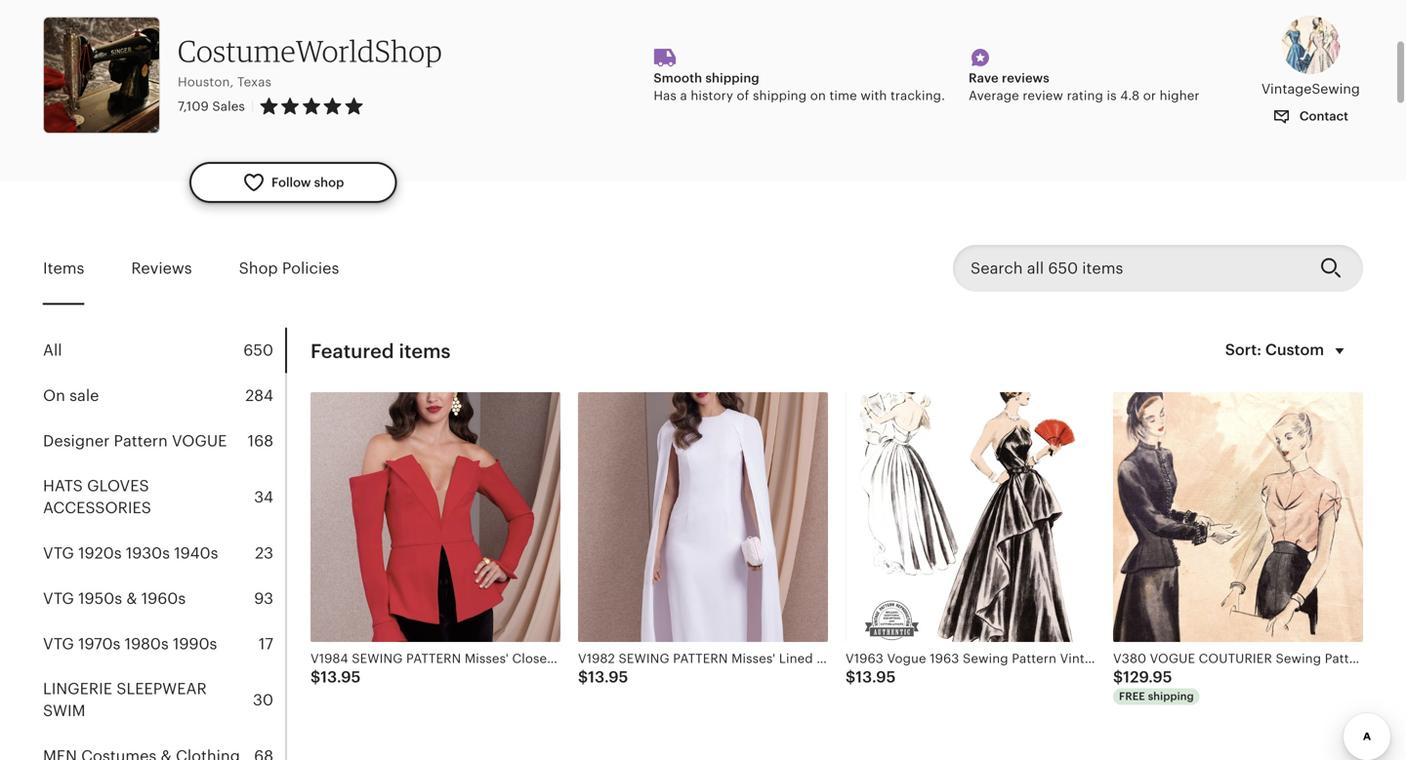 Task type: locate. For each thing, give the bounding box(es) containing it.
tab up 1960s
[[43, 531, 285, 577]]

4 $ from the left
[[1113, 669, 1123, 687]]

tab containing designer pattern vogue
[[43, 419, 285, 464]]

vtg for vtg 1970s 1980s 1990s
[[43, 636, 74, 653]]

smooth shipping has a history of shipping on time with tracking.
[[654, 71, 945, 103]]

2 13.95 from the left
[[588, 669, 628, 687]]

1 horizontal spatial 13.95
[[588, 669, 628, 687]]

or
[[1143, 88, 1156, 103]]

Search all 650 items text field
[[953, 245, 1305, 292]]

vtg left 1970s
[[43, 636, 74, 653]]

2 tab from the top
[[43, 373, 285, 419]]

sales
[[212, 99, 245, 114]]

0 vertical spatial vtg
[[43, 545, 74, 563]]

items
[[399, 340, 451, 363]]

houston, texas
[[178, 75, 272, 90]]

$ for v1984 sewing pattern misses' close-fitting off-the-shoulder top sizes 8-16 or 18-26 vogue 1984 image
[[311, 669, 321, 687]]

tab containing hats gloves accessories
[[43, 464, 285, 531]]

policies
[[282, 260, 339, 277]]

6 tab from the top
[[43, 577, 285, 622]]

9 tab from the top
[[43, 734, 285, 761]]

30
[[253, 692, 273, 709]]

shipping up "of"
[[706, 71, 760, 85]]

rave reviews average review rating is 4.8 or higher
[[969, 71, 1200, 103]]

pattern
[[114, 432, 168, 450]]

8 tab from the top
[[43, 667, 285, 734]]

3 $ 13.95 from the left
[[846, 669, 896, 687]]

costumeworldshop
[[178, 33, 442, 69]]

vintagesewing
[[1262, 81, 1360, 96]]

$
[[311, 669, 321, 687], [578, 669, 588, 687], [846, 669, 856, 687], [1113, 669, 1123, 687]]

shipping down 129.95
[[1148, 691, 1194, 703]]

v1982 sewing pattern misses' lined cape dresses sizes 8-16 or 18-26 vogue 1982 image
[[578, 393, 828, 643]]

5 tab from the top
[[43, 531, 285, 577]]

vtg
[[43, 545, 74, 563], [43, 590, 74, 608], [43, 636, 74, 653]]

tab containing vtg 1970s 1980s 1990s
[[43, 622, 285, 667]]

2 vertical spatial shipping
[[1148, 691, 1194, 703]]

designer pattern vogue
[[43, 432, 227, 450]]

tab down reviews link at the left top
[[43, 328, 285, 373]]

v1984 sewing pattern misses' close-fitting off-the-shoulder top sizes 8-16 or 18-26 vogue 1984 image
[[311, 393, 561, 643]]

vogue
[[172, 432, 227, 450]]

0 horizontal spatial $ 13.95
[[311, 669, 361, 687]]

tab
[[43, 328, 285, 373], [43, 373, 285, 419], [43, 419, 285, 464], [43, 464, 285, 531], [43, 531, 285, 577], [43, 577, 285, 622], [43, 622, 285, 667], [43, 667, 285, 734], [43, 734, 285, 761]]

tab down 1930s in the left bottom of the page
[[43, 577, 285, 622]]

17
[[259, 636, 273, 653]]

shop
[[314, 175, 344, 190]]

shipping
[[706, 71, 760, 85], [753, 88, 807, 103], [1148, 691, 1194, 703]]

on
[[43, 387, 65, 405]]

sleepwear
[[116, 681, 207, 698]]

items link
[[43, 246, 84, 291]]

time
[[830, 88, 857, 103]]

7,109 sales link
[[178, 99, 245, 114]]

2 horizontal spatial $ 13.95
[[846, 669, 896, 687]]

4 tab from the top
[[43, 464, 285, 531]]

follow shop
[[272, 175, 344, 190]]

has
[[654, 88, 677, 103]]

tab containing all
[[43, 328, 285, 373]]

1920s
[[78, 545, 122, 563]]

v380 vogue couturier sewing pattern vtg late 1940s jacket skirt blouse suit b30" bust 30" 76 cm vintage 40s original vogue 380 image
[[1113, 393, 1363, 643]]

tab up 1930s in the left bottom of the page
[[43, 464, 285, 531]]

3 13.95 from the left
[[856, 669, 896, 687]]

vtg 1970s 1980s 1990s
[[43, 636, 217, 653]]

$ for v1963 vogue 1963 sewing pattern vintage 1950's design misses' special occasion evening formal dress sizes 4-12 or 14-22 "image"
[[846, 669, 856, 687]]

2 $ from the left
[[578, 669, 588, 687]]

1970s
[[78, 636, 121, 653]]

$ 13.95 for v1984 sewing pattern misses' close-fitting off-the-shoulder top sizes 8-16 or 18-26 vogue 1984 image
[[311, 669, 361, 687]]

3 tab from the top
[[43, 419, 285, 464]]

13.95 for v1984 sewing pattern misses' close-fitting off-the-shoulder top sizes 8-16 or 18-26 vogue 1984 image
[[321, 669, 361, 687]]

2 horizontal spatial 13.95
[[856, 669, 896, 687]]

tab up sleepwear at bottom
[[43, 622, 285, 667]]

shop policies
[[239, 260, 339, 277]]

1990s
[[173, 636, 217, 653]]

1 tab from the top
[[43, 328, 285, 373]]

tab down sleepwear at bottom
[[43, 734, 285, 761]]

vtg for vtg 1920s 1930s 1940s
[[43, 545, 74, 563]]

1 $ from the left
[[311, 669, 321, 687]]

1940s
[[174, 545, 218, 563]]

is
[[1107, 88, 1117, 103]]

2 vertical spatial vtg
[[43, 636, 74, 653]]

tab down 1980s at the bottom left of page
[[43, 667, 285, 734]]

2 vtg from the top
[[43, 590, 74, 608]]

3 $ from the left
[[846, 669, 856, 687]]

|
[[251, 99, 254, 114]]

$ 13.95 for v1982 sewing pattern misses' lined cape dresses sizes 8-16 or 18-26 vogue 1982 image at bottom
[[578, 669, 628, 687]]

vintagesewing image
[[1282, 16, 1340, 74]]

2 $ 13.95 from the left
[[578, 669, 628, 687]]

shipping right "of"
[[753, 88, 807, 103]]

3 vtg from the top
[[43, 636, 74, 653]]

1 $ 13.95 from the left
[[311, 669, 361, 687]]

vtg left 1950s
[[43, 590, 74, 608]]

tab containing vtg 1920s 1930s 1940s
[[43, 531, 285, 577]]

$ 13.95
[[311, 669, 361, 687], [578, 669, 628, 687], [846, 669, 896, 687]]

contact
[[1297, 109, 1349, 123]]

$ 129.95 free shipping
[[1113, 669, 1194, 703]]

1980s
[[125, 636, 169, 653]]

vtg left 1920s
[[43, 545, 74, 563]]

4.8
[[1120, 88, 1140, 103]]

7,109
[[178, 99, 209, 114]]

7 tab from the top
[[43, 622, 285, 667]]

1 13.95 from the left
[[321, 669, 361, 687]]

0 horizontal spatial 13.95
[[321, 669, 361, 687]]

v1963 vogue 1963 sewing pattern vintage 1950's design misses' special occasion evening formal dress sizes 4-12 or 14-22 image
[[846, 393, 1096, 643]]

shop policies link
[[239, 246, 339, 291]]

13.95 for v1963 vogue 1963 sewing pattern vintage 1950's design misses' special occasion evening formal dress sizes 4-12 or 14-22 "image"
[[856, 669, 896, 687]]

tab up gloves
[[43, 419, 285, 464]]

tab up pattern
[[43, 373, 285, 419]]

vtg 1950s & 1960s
[[43, 590, 186, 608]]

history
[[691, 88, 733, 103]]

sale
[[70, 387, 99, 405]]

650
[[243, 342, 273, 359]]

1 vertical spatial vtg
[[43, 590, 74, 608]]

average
[[969, 88, 1019, 103]]

$ inside $ 129.95 free shipping
[[1113, 669, 1123, 687]]

1 vtg from the top
[[43, 545, 74, 563]]

1 horizontal spatial $ 13.95
[[578, 669, 628, 687]]

13.95
[[321, 669, 361, 687], [588, 669, 628, 687], [856, 669, 896, 687]]



Task type: describe. For each thing, give the bounding box(es) containing it.
accessories
[[43, 500, 151, 517]]

23
[[255, 545, 273, 563]]

sort:
[[1225, 342, 1262, 359]]

vintagesewing link
[[1259, 16, 1363, 99]]

swim
[[43, 703, 85, 720]]

tab containing vtg 1950s & 1960s
[[43, 577, 285, 622]]

1930s
[[126, 545, 170, 563]]

hats
[[43, 478, 83, 495]]

on
[[810, 88, 826, 103]]

designer
[[43, 432, 110, 450]]

168
[[248, 432, 273, 450]]

rave
[[969, 71, 999, 85]]

93
[[254, 590, 273, 608]]

of
[[737, 88, 750, 103]]

shop
[[239, 260, 278, 277]]

reviews
[[1002, 71, 1050, 85]]

sections tab list
[[43, 328, 287, 761]]

custom
[[1266, 342, 1324, 359]]

1 vertical spatial shipping
[[753, 88, 807, 103]]

&
[[126, 590, 137, 608]]

featured
[[311, 340, 394, 363]]

lingerie sleepwear swim
[[43, 681, 207, 720]]

tab containing lingerie sleepwear swim
[[43, 667, 285, 734]]

follow
[[272, 175, 311, 190]]

sort: custom
[[1225, 342, 1324, 359]]

shipping inside $ 129.95 free shipping
[[1148, 691, 1194, 703]]

texas
[[237, 75, 272, 90]]

gloves
[[87, 478, 149, 495]]

items
[[43, 260, 84, 277]]

hats gloves accessories
[[43, 478, 151, 517]]

rating
[[1067, 88, 1104, 103]]

1960s
[[141, 590, 186, 608]]

tracking.
[[891, 88, 945, 103]]

7,109 sales |
[[178, 99, 254, 114]]

with
[[861, 88, 887, 103]]

129.95
[[1123, 669, 1173, 687]]

vtg for vtg 1950s & 1960s
[[43, 590, 74, 608]]

follow shop button
[[189, 162, 397, 203]]

featured items
[[311, 340, 451, 363]]

sort: custom button
[[1214, 328, 1363, 375]]

$ for v1982 sewing pattern misses' lined cape dresses sizes 8-16 or 18-26 vogue 1982 image at bottom
[[578, 669, 588, 687]]

reviews
[[131, 260, 192, 277]]

34
[[254, 489, 273, 506]]

review
[[1023, 88, 1064, 103]]

smooth
[[654, 71, 702, 85]]

contact button
[[1259, 99, 1363, 135]]

tab containing on sale
[[43, 373, 285, 419]]

higher
[[1160, 88, 1200, 103]]

284
[[245, 387, 273, 405]]

all
[[43, 342, 62, 359]]

0 vertical spatial shipping
[[706, 71, 760, 85]]

13.95 for v1982 sewing pattern misses' lined cape dresses sizes 8-16 or 18-26 vogue 1982 image at bottom
[[588, 669, 628, 687]]

1950s
[[78, 590, 122, 608]]

houston,
[[178, 75, 234, 90]]

on sale
[[43, 387, 99, 405]]

free
[[1119, 691, 1146, 703]]

a
[[680, 88, 687, 103]]

lingerie
[[43, 681, 112, 698]]

$ 13.95 for v1963 vogue 1963 sewing pattern vintage 1950's design misses' special occasion evening formal dress sizes 4-12 or 14-22 "image"
[[846, 669, 896, 687]]

reviews link
[[131, 246, 192, 291]]

vtg 1920s 1930s 1940s
[[43, 545, 218, 563]]



Task type: vqa. For each thing, say whether or not it's contained in the screenshot.
Sort
no



